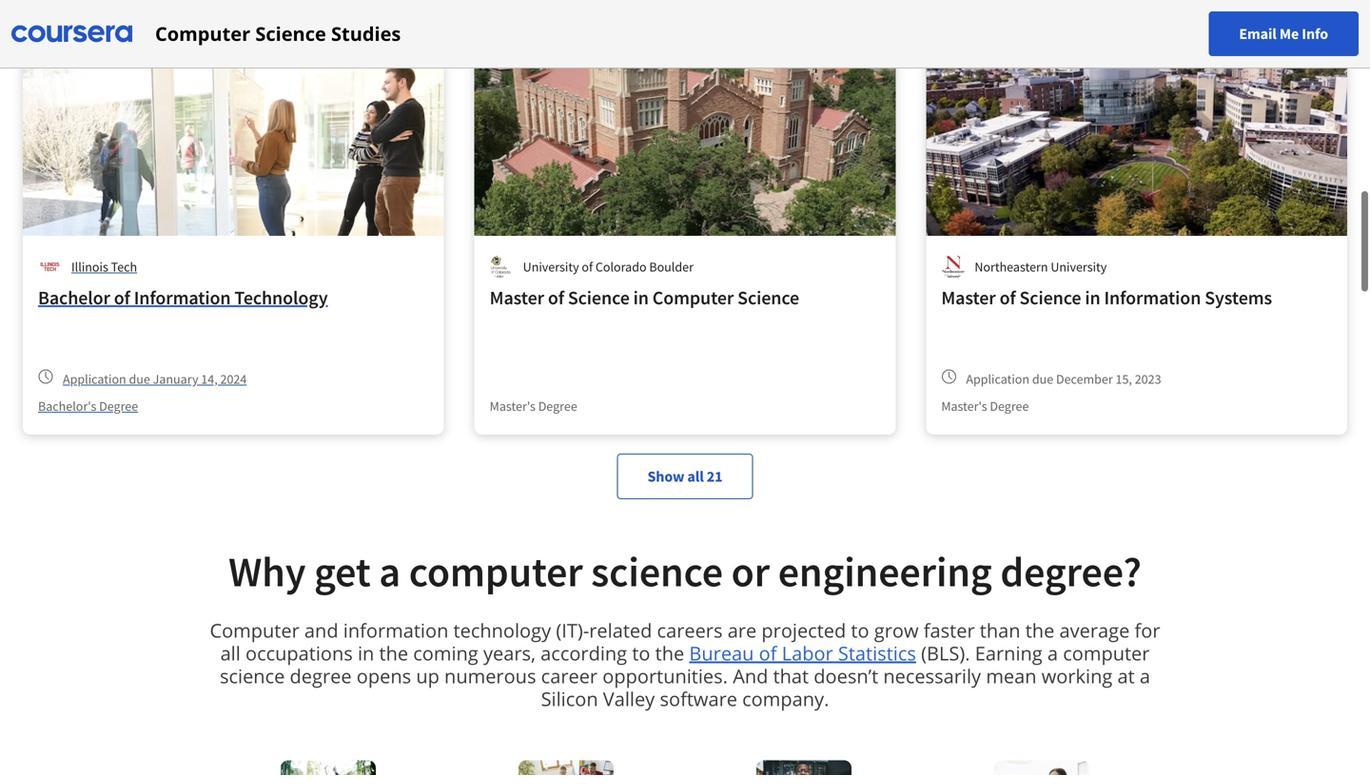Task type: vqa. For each thing, say whether or not it's contained in the screenshot.
English button
no



Task type: locate. For each thing, give the bounding box(es) containing it.
2 due from the left
[[1033, 371, 1054, 388]]

computer
[[155, 20, 251, 47], [653, 286, 734, 310], [210, 618, 300, 644]]

1 master from the left
[[490, 286, 545, 310]]

of left colorado
[[582, 258, 593, 276]]

1 horizontal spatial all
[[688, 467, 704, 487]]

in down colorado
[[634, 286, 649, 310]]

computer for information
[[210, 618, 300, 644]]

0 horizontal spatial computer
[[409, 546, 583, 598]]

of down tech
[[114, 286, 130, 310]]

0 vertical spatial computer
[[409, 546, 583, 598]]

2 master from the left
[[942, 286, 997, 310]]

to left grow
[[852, 618, 870, 644]]

0 horizontal spatial in
[[358, 641, 374, 667]]

application up bachelor's degree
[[63, 371, 126, 388]]

1 horizontal spatial master
[[942, 286, 997, 310]]

1 horizontal spatial master's degree
[[942, 398, 1030, 415]]

all left occupations
[[220, 641, 241, 667]]

degree
[[290, 664, 352, 690]]

2 vertical spatial computer
[[210, 618, 300, 644]]

1 horizontal spatial science
[[592, 546, 724, 598]]

in for information
[[1086, 286, 1101, 310]]

application
[[63, 371, 126, 388], [967, 371, 1030, 388]]

to
[[852, 618, 870, 644], [632, 641, 651, 667]]

statistics
[[839, 641, 917, 667]]

2023
[[1136, 371, 1162, 388]]

average
[[1060, 618, 1130, 644]]

master for master of science in information systems
[[942, 286, 997, 310]]

1 degree from the left
[[99, 398, 138, 415]]

email
[[1240, 24, 1277, 43]]

of down university of colorado boulder
[[548, 286, 565, 310]]

in
[[634, 286, 649, 310], [1086, 286, 1101, 310], [358, 641, 374, 667]]

1 master's from the left
[[490, 398, 536, 415]]

2 horizontal spatial degree
[[990, 398, 1030, 415]]

coursera image
[[11, 19, 132, 49]]

a right earning
[[1048, 641, 1059, 667]]

studies
[[331, 20, 401, 47]]

earning
[[976, 641, 1043, 667]]

2024
[[220, 371, 247, 388]]

computer for get
[[409, 546, 583, 598]]

company.
[[743, 686, 830, 713]]

science inside (bls). earning a computer science degree opens up numerous career opportunities. and that doesn't necessarily mean working at a silicon valley software company.
[[220, 664, 285, 690]]

1 horizontal spatial computer
[[1064, 641, 1151, 667]]

the right 'than'
[[1026, 618, 1055, 644]]

master's
[[490, 398, 536, 415], [942, 398, 988, 415]]

careers
[[657, 618, 723, 644]]

info
[[1303, 24, 1329, 43]]

bureau of labor statistics link
[[690, 641, 917, 667]]

systems
[[1205, 286, 1273, 310]]

1 horizontal spatial in
[[634, 286, 649, 310]]

bachelor
[[38, 286, 110, 310]]

computer up 'technology'
[[409, 546, 583, 598]]

of for bureau of labor statistics
[[759, 641, 777, 667]]

due left "december"
[[1033, 371, 1054, 388]]

all inside button
[[688, 467, 704, 487]]

boulder
[[650, 258, 694, 276]]

all left 21
[[688, 467, 704, 487]]

0 vertical spatial all
[[688, 467, 704, 487]]

of for master of science in information systems
[[1000, 286, 1016, 310]]

computer inside computer and information technology (it)-related careers are projected to grow faster than the average for all occupations in the coming years, according to the
[[210, 618, 300, 644]]

0 horizontal spatial all
[[220, 641, 241, 667]]

3 degree from the left
[[990, 398, 1030, 415]]

show all 21
[[648, 467, 723, 487]]

0 horizontal spatial application
[[63, 371, 126, 388]]

1 horizontal spatial due
[[1033, 371, 1054, 388]]

master of science in information systems
[[942, 286, 1273, 310]]

information
[[134, 286, 231, 310], [1105, 286, 1202, 310]]

opportunities.
[[603, 664, 728, 690]]

0 horizontal spatial master's
[[490, 398, 536, 415]]

university right university of colorado boulder logo
[[523, 258, 579, 276]]

0 vertical spatial science
[[592, 546, 724, 598]]

master down northeastern university  logo
[[942, 286, 997, 310]]

due for information
[[129, 371, 150, 388]]

of right are
[[759, 641, 777, 667]]

bachelor's degree
[[38, 398, 138, 415]]

1 horizontal spatial master's
[[942, 398, 988, 415]]

0 horizontal spatial information
[[134, 286, 231, 310]]

master down university of colorado boulder logo
[[490, 286, 545, 310]]

2 degree from the left
[[539, 398, 578, 415]]

1 horizontal spatial information
[[1105, 286, 1202, 310]]

degree
[[99, 398, 138, 415], [539, 398, 578, 415], [990, 398, 1030, 415]]

numerous
[[445, 664, 536, 690]]

2 information from the left
[[1105, 286, 1202, 310]]

the left bureau
[[656, 641, 685, 667]]

master's degree
[[490, 398, 578, 415], [942, 398, 1030, 415]]

1 due from the left
[[129, 371, 150, 388]]

2 master's from the left
[[942, 398, 988, 415]]

science
[[255, 20, 326, 47], [568, 286, 630, 310], [738, 286, 800, 310], [1020, 286, 1082, 310]]

application due january 14, 2024
[[63, 371, 247, 388]]

a
[[379, 546, 401, 598], [1048, 641, 1059, 667], [1140, 664, 1151, 690]]

information up 2023
[[1105, 286, 1202, 310]]

of for university of colorado boulder
[[582, 258, 593, 276]]

due for science
[[1033, 371, 1054, 388]]

to up 'valley'
[[632, 641, 651, 667]]

a right at at the right bottom of the page
[[1140, 664, 1151, 690]]

0 horizontal spatial due
[[129, 371, 150, 388]]

are
[[728, 618, 757, 644]]

at
[[1118, 664, 1136, 690]]

0 horizontal spatial degree
[[99, 398, 138, 415]]

application left "december"
[[967, 371, 1030, 388]]

0 horizontal spatial science
[[220, 664, 285, 690]]

the left up
[[379, 641, 409, 667]]

email me info
[[1240, 24, 1329, 43]]

a for get
[[379, 546, 401, 598]]

1 horizontal spatial the
[[656, 641, 685, 667]]

illinois
[[71, 258, 108, 276]]

a for earning
[[1048, 641, 1059, 667]]

show
[[648, 467, 685, 487]]

and
[[305, 618, 339, 644]]

21
[[707, 467, 723, 487]]

university up master of science in information systems
[[1051, 258, 1108, 276]]

science up the careers
[[592, 546, 724, 598]]

in down northeastern university
[[1086, 286, 1101, 310]]

of down "northeastern"
[[1000, 286, 1016, 310]]

2 university from the left
[[1051, 258, 1108, 276]]

of
[[582, 258, 593, 276], [114, 286, 130, 310], [548, 286, 565, 310], [1000, 286, 1016, 310], [759, 641, 777, 667]]

(bls). earning a computer science degree opens up numerous career opportunities. and that doesn't necessarily mean working at a silicon valley software company.
[[220, 641, 1151, 713]]

career
[[541, 664, 598, 690]]

1 vertical spatial science
[[220, 664, 285, 690]]

computer inside (bls). earning a computer science degree opens up numerous career opportunities. and that doesn't necessarily mean working at a silicon valley software company.
[[1064, 641, 1151, 667]]

1 horizontal spatial university
[[1051, 258, 1108, 276]]

occupations
[[246, 641, 353, 667]]

university
[[523, 258, 579, 276], [1051, 258, 1108, 276]]

1 vertical spatial all
[[220, 641, 241, 667]]

science left degree
[[220, 664, 285, 690]]

1 vertical spatial computer
[[1064, 641, 1151, 667]]

bachelor's
[[38, 398, 96, 415]]

due
[[129, 371, 150, 388], [1033, 371, 1054, 388]]

2 application from the left
[[967, 371, 1030, 388]]

information down tech
[[134, 286, 231, 310]]

the
[[1026, 618, 1055, 644], [379, 641, 409, 667], [656, 641, 685, 667]]

0 horizontal spatial master
[[490, 286, 545, 310]]

information
[[343, 618, 449, 644]]

0 horizontal spatial a
[[379, 546, 401, 598]]

science for or
[[592, 546, 724, 598]]

why
[[229, 546, 306, 598]]

1 horizontal spatial degree
[[539, 398, 578, 415]]

computer
[[409, 546, 583, 598], [1064, 641, 1151, 667]]

2 master's degree from the left
[[942, 398, 1030, 415]]

due left january at left
[[129, 371, 150, 388]]

northeastern university  logo image
[[942, 255, 966, 279]]

0 horizontal spatial master's degree
[[490, 398, 578, 415]]

1 horizontal spatial to
[[852, 618, 870, 644]]

1 application from the left
[[63, 371, 126, 388]]

0 horizontal spatial university
[[523, 258, 579, 276]]

january
[[153, 371, 198, 388]]

2 horizontal spatial in
[[1086, 286, 1101, 310]]

master
[[490, 286, 545, 310], [942, 286, 997, 310]]

1 horizontal spatial a
[[1048, 641, 1059, 667]]

degree for bachelor
[[99, 398, 138, 415]]

in right and
[[358, 641, 374, 667]]

science for degree
[[220, 664, 285, 690]]

and
[[733, 664, 769, 690]]

0 vertical spatial computer
[[155, 20, 251, 47]]

me
[[1280, 24, 1300, 43]]

technology
[[454, 618, 551, 644]]

1 horizontal spatial application
[[967, 371, 1030, 388]]

a right get
[[379, 546, 401, 598]]

computer down degree?
[[1064, 641, 1151, 667]]

bachelor of information technology
[[38, 286, 328, 310]]

up
[[416, 664, 440, 690]]

working
[[1042, 664, 1113, 690]]



Task type: describe. For each thing, give the bounding box(es) containing it.
get
[[314, 546, 371, 598]]

than
[[980, 618, 1021, 644]]

mean
[[987, 664, 1037, 690]]

1 vertical spatial computer
[[653, 286, 734, 310]]

software
[[660, 686, 738, 713]]

why get a computer science or engineering degree?
[[229, 546, 1142, 598]]

application for bachelor
[[63, 371, 126, 388]]

for
[[1135, 618, 1161, 644]]

email me info button
[[1209, 11, 1360, 56]]

1 university from the left
[[523, 258, 579, 276]]

master of science in computer science
[[490, 286, 800, 310]]

northeastern
[[975, 258, 1049, 276]]

projected
[[762, 618, 847, 644]]

degree for master
[[990, 398, 1030, 415]]

application for master
[[967, 371, 1030, 388]]

computer for studies
[[155, 20, 251, 47]]

in inside computer and information technology (it)-related careers are projected to grow faster than the average for all occupations in the coming years, according to the
[[358, 641, 374, 667]]

december
[[1057, 371, 1114, 388]]

14,
[[201, 371, 218, 388]]

in for computer
[[634, 286, 649, 310]]

coming
[[413, 641, 479, 667]]

necessarily
[[884, 664, 982, 690]]

degree?
[[1001, 546, 1142, 598]]

engineering
[[779, 546, 993, 598]]

computer science studies
[[155, 20, 401, 47]]

(it)-
[[556, 618, 590, 644]]

or
[[732, 546, 770, 598]]

2 horizontal spatial a
[[1140, 664, 1151, 690]]

of for bachelor of information technology
[[114, 286, 130, 310]]

master for master of science in computer science
[[490, 286, 545, 310]]

northeastern university
[[975, 258, 1108, 276]]

years,
[[484, 641, 536, 667]]

application due december 15, 2023
[[967, 371, 1162, 388]]

doesn't
[[814, 664, 879, 690]]

technology
[[235, 286, 328, 310]]

according
[[541, 641, 628, 667]]

2 horizontal spatial the
[[1026, 618, 1055, 644]]

1 master's degree from the left
[[490, 398, 578, 415]]

that
[[774, 664, 809, 690]]

(bls).
[[922, 641, 971, 667]]

show all 21 button
[[617, 454, 754, 500]]

0 horizontal spatial the
[[379, 641, 409, 667]]

of for master of science in computer science
[[548, 286, 565, 310]]

valley
[[603, 686, 655, 713]]

computer and information technology (it)-related careers are projected to grow faster than the average for all occupations in the coming years, according to the
[[210, 618, 1161, 667]]

all inside computer and information technology (it)-related careers are projected to grow faster than the average for all occupations in the coming years, according to the
[[220, 641, 241, 667]]

grow
[[875, 618, 919, 644]]

faster
[[924, 618, 976, 644]]

computer for earning
[[1064, 641, 1151, 667]]

university of colorado boulder logo image
[[490, 255, 514, 279]]

1 information from the left
[[134, 286, 231, 310]]

15,
[[1116, 371, 1133, 388]]

opens
[[357, 664, 411, 690]]

labor
[[782, 641, 834, 667]]

illinois tech
[[71, 258, 137, 276]]

related
[[590, 618, 653, 644]]

colorado
[[596, 258, 647, 276]]

illinois tech logo image
[[38, 255, 62, 279]]

university of colorado boulder
[[523, 258, 694, 276]]

bureau of labor statistics
[[690, 641, 917, 667]]

tech
[[111, 258, 137, 276]]

bureau
[[690, 641, 754, 667]]

silicon
[[541, 686, 598, 713]]

0 horizontal spatial to
[[632, 641, 651, 667]]



